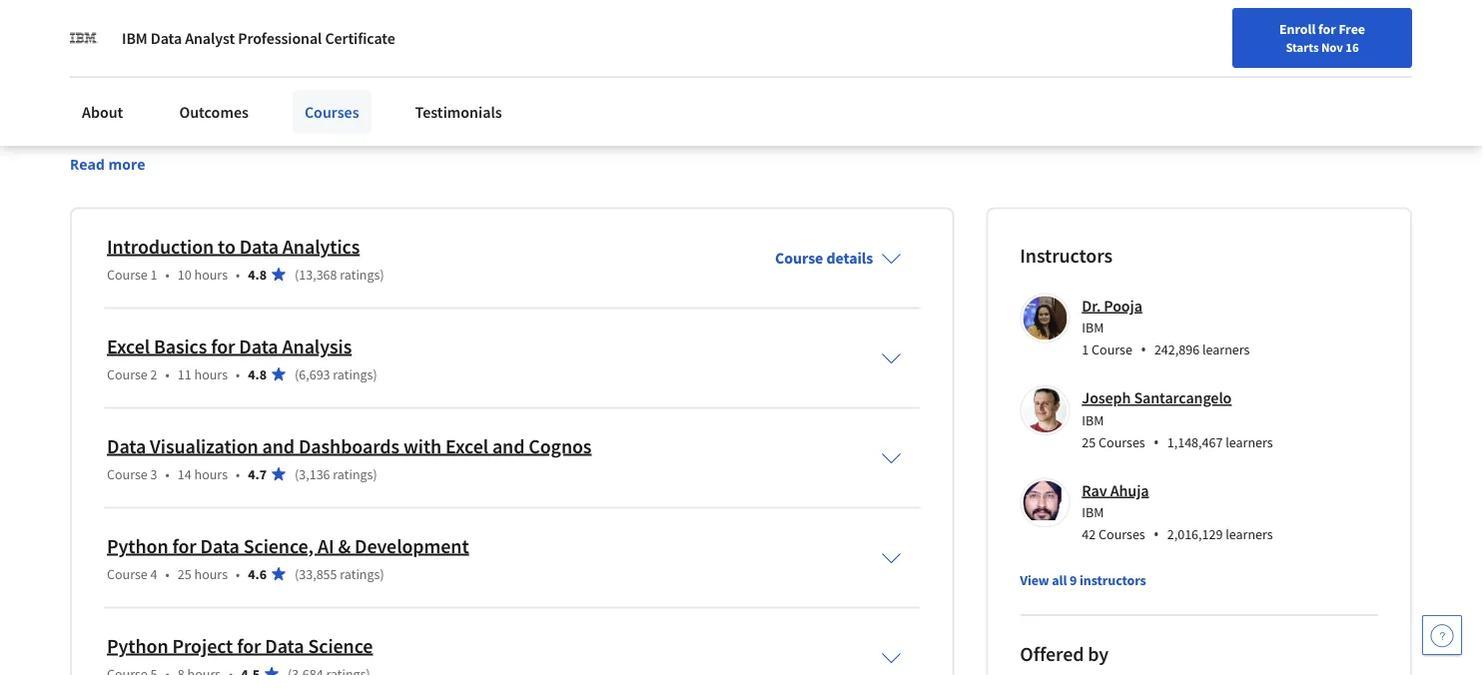 Task type: vqa. For each thing, say whether or not it's contained in the screenshot.
Master of Engineering in Engineering Management
no



Task type: locate. For each thing, give the bounding box(es) containing it.
• inside rav ahuja ibm 42 courses • 2,016,129 learners
[[1153, 523, 1159, 545]]

) down data visualization and dashboards with excel and cognos
[[373, 465, 377, 483]]

1 horizontal spatial 4
[[419, 101, 427, 121]]

ibm inside 'joseph santarcangelo ibm 25 courses • 1,148,467 learners'
[[1082, 411, 1104, 429]]

ibm inside dr. pooja ibm 1 course • 242,896 learners
[[1082, 319, 1104, 336]]

as down data
[[401, 101, 416, 121]]

1 vertical spatial python
[[107, 633, 168, 658]]

ibm down joseph
[[1082, 411, 1104, 429]]

for up course 4 • 25 hours •
[[172, 533, 196, 558]]

1 ( from the top
[[295, 265, 299, 283]]

4 hours from the top
[[194, 565, 228, 583]]

certificate up prepare for a career in the high-growth field of data analytics on the left
[[223, 16, 347, 51]]

1 vertical spatial courses
[[1099, 433, 1145, 451]]

9 right - at the top left of the page
[[367, 16, 381, 51]]

and down career
[[166, 101, 192, 121]]

experience
[[546, 101, 619, 121]]

free
[[1339, 20, 1365, 38]]

show notifications image
[[1212, 25, 1236, 49]]

10
[[178, 265, 191, 283]]

ratings down the data visualization and dashboards with excel and cognos link
[[333, 465, 373, 483]]

) right 6,693
[[373, 365, 377, 383]]

learners inside 'joseph santarcangelo ibm 25 courses • 1,148,467 learners'
[[1226, 433, 1273, 451]]

0 vertical spatial 1
[[150, 265, 157, 283]]

the
[[220, 77, 242, 97]]

3 ( from the top
[[295, 465, 299, 483]]

ratings
[[340, 265, 380, 283], [333, 365, 373, 383], [333, 465, 373, 483], [340, 565, 380, 583]]

0 vertical spatial 4
[[419, 101, 427, 121]]

courses right "42"
[[1099, 525, 1145, 543]]

no
[[489, 101, 508, 121]]

2
[[150, 365, 157, 383]]

enroll for free starts nov 16
[[1279, 20, 1365, 55]]

( down analysis
[[295, 365, 299, 383]]

hours left 4.6
[[194, 565, 228, 583]]

course
[[775, 248, 823, 268], [107, 265, 148, 283], [1092, 340, 1132, 358], [107, 365, 148, 383], [107, 465, 148, 483], [107, 565, 148, 583]]

ready
[[293, 101, 330, 121]]

and inside ". in this program, you'll learn in-demand skills like python, excel, and sql to get job-ready in as little as 4 months. no prior experience or degree needed."
[[166, 101, 192, 121]]

ibm for dr. pooja
[[1082, 319, 1104, 336]]

to inside ". in this program, you'll learn in-demand skills like python, excel, and sql to get job-ready in as little as 4 months. no prior experience or degree needed."
[[225, 101, 239, 121]]

14
[[178, 465, 191, 483]]

25 down joseph
[[1082, 433, 1096, 451]]

program,
[[538, 77, 599, 97]]

professional
[[70, 16, 218, 51], [238, 28, 322, 48]]

0 vertical spatial in
[[204, 77, 216, 97]]

to left get
[[225, 101, 239, 121]]

growth
[[281, 77, 332, 97]]

courses inside rav ahuja ibm 42 courses • 2,016,129 learners
[[1099, 525, 1145, 543]]

0 vertical spatial courses
[[304, 102, 359, 122]]

2 ( from the top
[[295, 365, 299, 383]]

to up the course 1 • 10 hours •
[[218, 234, 235, 259]]

13,368
[[299, 265, 337, 283]]

1 down dr.
[[1082, 340, 1089, 358]]

25 inside 'joseph santarcangelo ibm 25 courses • 1,148,467 learners'
[[1082, 433, 1096, 451]]

in down field
[[333, 101, 346, 121]]

( 13,368 ratings )
[[295, 265, 384, 283]]

instructors
[[1020, 243, 1112, 268]]

professional up a
[[70, 16, 218, 51]]

) down development
[[380, 565, 384, 583]]

for inside enroll for free starts nov 16
[[1318, 20, 1336, 38]]

hours
[[194, 265, 228, 283], [194, 365, 228, 383], [194, 465, 228, 483], [194, 565, 228, 583]]

0 horizontal spatial as
[[349, 101, 364, 121]]

1 python from the top
[[107, 533, 168, 558]]

&
[[338, 533, 351, 558]]

1 vertical spatial 4
[[150, 565, 157, 583]]

ratings for analytics
[[340, 265, 380, 283]]

joseph santarcangelo link
[[1082, 388, 1232, 408]]

ibm inside rav ahuja ibm 42 courses • 2,016,129 learners
[[1082, 503, 1104, 521]]

1 hours from the top
[[194, 265, 228, 283]]

python left project
[[107, 633, 168, 658]]

little
[[367, 101, 398, 121]]

pooja
[[1104, 296, 1142, 316]]

sql
[[195, 101, 222, 121]]

1 down introduction
[[150, 265, 157, 283]]

1 horizontal spatial professional
[[238, 28, 322, 48]]

0 vertical spatial 4.8
[[248, 265, 267, 283]]

course 2 • 11 hours •
[[107, 365, 240, 383]]

hours right the "10"
[[194, 265, 228, 283]]

view all 9 instructors
[[1020, 571, 1146, 589]]

in
[[494, 77, 507, 97]]

course for excel basics for data analysis
[[107, 365, 148, 383]]

starts
[[1286, 39, 1319, 55]]

( 6,693 ratings )
[[295, 365, 377, 383]]

2 as from the left
[[401, 101, 416, 121]]

) for with
[[373, 465, 377, 483]]

hours for to
[[194, 265, 228, 283]]

joseph santarcangelo image
[[1023, 388, 1067, 432]]

ibm down dr.
[[1082, 319, 1104, 336]]

1 horizontal spatial 9
[[1070, 571, 1077, 589]]

0 vertical spatial python
[[107, 533, 168, 558]]

2 python from the top
[[107, 633, 168, 658]]

project
[[172, 633, 233, 658]]

0 vertical spatial 9
[[367, 16, 381, 51]]

4.8
[[248, 265, 267, 283], [248, 365, 267, 383]]

1 vertical spatial 9
[[1070, 571, 1077, 589]]

joseph
[[1082, 388, 1131, 408]]

testimonials link
[[403, 90, 514, 134]]

excel,
[[125, 101, 163, 121]]

data left science
[[265, 633, 304, 658]]

0 vertical spatial to
[[225, 101, 239, 121]]

1 horizontal spatial 25
[[1082, 433, 1096, 451]]

for up nov at the top of page
[[1318, 20, 1336, 38]]

learners inside dr. pooja ibm 1 course • 242,896 learners
[[1202, 340, 1250, 358]]

job-
[[266, 101, 293, 121]]

learners
[[1202, 340, 1250, 358], [1226, 433, 1273, 451], [1226, 525, 1273, 543]]

(
[[295, 265, 299, 283], [295, 365, 299, 383], [295, 465, 299, 483], [295, 565, 299, 583]]

None search field
[[285, 12, 654, 52]]

9 inside view all 9 instructors button
[[1070, 571, 1077, 589]]

ahuja
[[1110, 480, 1149, 500]]

courses down joseph
[[1099, 433, 1145, 451]]

( for dashboards
[[295, 465, 299, 483]]

• inside dr. pooja ibm 1 course • 242,896 learners
[[1140, 338, 1146, 360]]

.
[[487, 77, 491, 97]]

ratings for data
[[333, 365, 373, 383]]

1 horizontal spatial in
[[333, 101, 346, 121]]

to
[[225, 101, 239, 121], [218, 234, 235, 259]]

data left analytics
[[239, 234, 279, 259]]

2 vertical spatial learners
[[1226, 525, 1273, 543]]

4.8 down introduction to data analytics
[[248, 265, 267, 283]]

in left the
[[204, 77, 216, 97]]

2 hours from the top
[[194, 365, 228, 383]]

0 horizontal spatial and
[[166, 101, 192, 121]]

1 horizontal spatial 1
[[1082, 340, 1089, 358]]

and up "4.7"
[[262, 433, 295, 458]]

data up course 4 • 25 hours •
[[200, 533, 239, 558]]

1 inside dr. pooja ibm 1 course • 242,896 learners
[[1082, 340, 1089, 358]]

certificate
[[223, 16, 347, 51], [325, 28, 395, 48]]

ibm right ibm icon on the left of the page
[[122, 28, 147, 48]]

4.8 down the excel basics for data analysis
[[248, 365, 267, 383]]

data up course 3 • 14 hours •
[[107, 433, 146, 458]]

courses
[[304, 102, 359, 122], [1099, 433, 1145, 451], [1099, 525, 1145, 543]]

course for introduction to data analytics
[[107, 265, 148, 283]]

course 1 • 10 hours •
[[107, 265, 240, 283]]

all
[[1052, 571, 1067, 589]]

9
[[367, 16, 381, 51], [1070, 571, 1077, 589]]

3,136
[[299, 465, 330, 483]]

2 4.8 from the top
[[248, 365, 267, 383]]

prepare for a career in the high-growth field of data analytics
[[70, 77, 487, 97]]

about link
[[70, 90, 135, 134]]

or
[[622, 101, 637, 121]]

25 left 4.6
[[178, 565, 191, 583]]

1 vertical spatial 4.8
[[248, 365, 267, 383]]

learners right 1,148,467
[[1226, 433, 1273, 451]]

1 vertical spatial learners
[[1226, 433, 1273, 451]]

ratings right 6,693
[[333, 365, 373, 383]]

1 vertical spatial in
[[333, 101, 346, 121]]

hours right 14
[[194, 465, 228, 483]]

0 vertical spatial excel
[[107, 333, 150, 358]]

dr.
[[1082, 296, 1101, 316]]

joseph santarcangelo ibm 25 courses • 1,148,467 learners
[[1082, 388, 1273, 452]]

learners inside rav ahuja ibm 42 courses • 2,016,129 learners
[[1226, 525, 1273, 543]]

)
[[380, 265, 384, 283], [373, 365, 377, 383], [373, 465, 377, 483], [380, 565, 384, 583]]

dr. pooja image
[[1023, 296, 1067, 340]]

professional up prepare for a career in the high-growth field of data analytics on the left
[[238, 28, 322, 48]]

hours for visualization
[[194, 465, 228, 483]]

learners right 242,896
[[1202, 340, 1250, 358]]

ratings for dashboards
[[333, 465, 373, 483]]

( down analytics
[[295, 265, 299, 283]]

for left a
[[125, 77, 144, 97]]

courses inside 'joseph santarcangelo ibm 25 courses • 1,148,467 learners'
[[1099, 433, 1145, 451]]

ratings down & at the left
[[340, 565, 380, 583]]

data visualization and dashboards with excel and cognos link
[[107, 433, 592, 458]]

as down field
[[349, 101, 364, 121]]

and left cognos
[[492, 433, 525, 458]]

( down python for data science, ai & development link
[[295, 565, 299, 583]]

( for analytics
[[295, 265, 299, 283]]

( for data
[[295, 365, 299, 383]]

for
[[1318, 20, 1336, 38], [125, 77, 144, 97], [211, 333, 235, 358], [172, 533, 196, 558], [237, 633, 261, 658]]

and
[[166, 101, 192, 121], [262, 433, 295, 458], [492, 433, 525, 458]]

ibm
[[122, 28, 147, 48], [1082, 319, 1104, 336], [1082, 411, 1104, 429], [1082, 503, 1104, 521]]

1 horizontal spatial excel
[[445, 433, 488, 458]]

( right "4.7"
[[295, 465, 299, 483]]

4 ( from the top
[[295, 565, 299, 583]]

career
[[159, 77, 201, 97]]

0 horizontal spatial 9
[[367, 16, 381, 51]]

0 horizontal spatial excel
[[107, 333, 150, 358]]

science
[[308, 633, 373, 658]]

ratings right 13,368
[[340, 265, 380, 283]]

excel right "with"
[[445, 433, 488, 458]]

excel left basics
[[107, 333, 150, 358]]

prepare
[[70, 77, 122, 97]]

python up course 4 • 25 hours •
[[107, 533, 168, 558]]

as
[[349, 101, 364, 121], [401, 101, 416, 121]]

analytics
[[282, 234, 360, 259]]

1 vertical spatial 25
[[178, 565, 191, 583]]

courses for rav
[[1099, 525, 1145, 543]]

9 right all
[[1070, 571, 1077, 589]]

1 vertical spatial 1
[[1082, 340, 1089, 358]]

courses down field
[[304, 102, 359, 122]]

rav ahuja ibm 42 courses • 2,016,129 learners
[[1082, 480, 1273, 545]]

python for python for data science, ai & development
[[107, 533, 168, 558]]

in inside ". in this program, you'll learn in-demand skills like python, excel, and sql to get job-ready in as little as 4 months. no prior experience or degree needed."
[[333, 101, 346, 121]]

3 hours from the top
[[194, 465, 228, 483]]

2 vertical spatial courses
[[1099, 525, 1145, 543]]

1 4.8 from the top
[[248, 265, 267, 283]]

1 horizontal spatial as
[[401, 101, 416, 121]]

rav ahuja image
[[1023, 481, 1067, 525]]

0 vertical spatial 25
[[1082, 433, 1096, 451]]

hours right '11'
[[194, 365, 228, 383]]

excel
[[107, 333, 150, 358], [445, 433, 488, 458]]

4.8 for data
[[248, 265, 267, 283]]

learners right "2,016,129"
[[1226, 525, 1273, 543]]

) for analysis
[[373, 365, 377, 383]]

courses for joseph
[[1099, 433, 1145, 451]]

ibm down rav
[[1082, 503, 1104, 521]]

0 horizontal spatial 25
[[178, 565, 191, 583]]

data left analysis
[[239, 333, 278, 358]]

course for python for data science, ai & development
[[107, 565, 148, 583]]

menu item
[[1063, 20, 1191, 85]]

python project for data science
[[107, 633, 373, 658]]

0 vertical spatial learners
[[1202, 340, 1250, 358]]



Task type: describe. For each thing, give the bounding box(es) containing it.
by
[[1088, 642, 1109, 667]]

course inside dropdown button
[[775, 248, 823, 268]]

introduction to data analytics
[[107, 234, 360, 259]]

0 horizontal spatial in
[[204, 77, 216, 97]]

learners for ahuja
[[1226, 525, 1273, 543]]

dr. pooja ibm 1 course • 242,896 learners
[[1082, 296, 1250, 360]]

course inside dr. pooja ibm 1 course • 242,896 learners
[[1092, 340, 1132, 358]]

242,896
[[1154, 340, 1200, 358]]

data visualization and dashboards with excel and cognos
[[107, 433, 592, 458]]

42
[[1082, 525, 1096, 543]]

hours for basics
[[194, 365, 228, 383]]

1 as from the left
[[349, 101, 364, 121]]

-
[[352, 16, 361, 51]]

1 horizontal spatial and
[[262, 433, 295, 458]]

get
[[242, 101, 263, 121]]

courses link
[[293, 90, 371, 134]]

2,016,129
[[1167, 525, 1223, 543]]

1 vertical spatial excel
[[445, 433, 488, 458]]

4.7
[[248, 465, 267, 483]]

details
[[826, 248, 873, 268]]

help center image
[[1430, 623, 1454, 647]]

0 horizontal spatial 1
[[150, 265, 157, 283]]

ibm data analyst professional certificate
[[122, 28, 395, 48]]

) right 13,368
[[380, 265, 384, 283]]

rav ahuja link
[[1082, 480, 1149, 500]]

outcomes
[[179, 102, 249, 122]]

learners for pooja
[[1202, 340, 1250, 358]]

science,
[[243, 533, 314, 558]]

read more button
[[70, 153, 145, 174]]

3
[[150, 465, 157, 483]]

you'll
[[603, 77, 640, 97]]

professional certificate - 9 course series
[[70, 16, 541, 51]]

0 horizontal spatial 4
[[150, 565, 157, 583]]

python,
[[70, 101, 122, 121]]

excel basics for data analysis
[[107, 333, 352, 358]]

course details button
[[759, 220, 917, 296]]

for for data
[[172, 533, 196, 558]]

offered by
[[1020, 642, 1109, 667]]

more
[[108, 154, 145, 173]]

course 4 • 25 hours •
[[107, 565, 240, 583]]

python for python project for data science
[[107, 633, 168, 658]]

learn
[[643, 77, 677, 97]]

outcomes link
[[167, 90, 261, 134]]

ibm image
[[70, 24, 98, 52]]

ratings for science,
[[340, 565, 380, 583]]

visualization
[[150, 433, 258, 458]]

33,855
[[299, 565, 337, 583]]

0 horizontal spatial professional
[[70, 16, 218, 51]]

4.8 for for
[[248, 365, 267, 383]]

degree
[[640, 101, 686, 121]]

demand
[[698, 77, 753, 97]]

for for a
[[125, 77, 144, 97]]

1,148,467
[[1167, 433, 1223, 451]]

25 for joseph
[[1082, 433, 1096, 451]]

testimonials
[[415, 102, 502, 122]]

field
[[336, 77, 368, 97]]

like
[[793, 77, 817, 97]]

this
[[510, 77, 535, 97]]

25 for course
[[178, 565, 191, 583]]

coursera image
[[24, 16, 151, 48]]

11
[[178, 365, 191, 383]]

python for data science, ai & development
[[107, 533, 469, 558]]

dashboards
[[299, 433, 399, 458]]

about
[[82, 102, 123, 122]]

analyst
[[185, 28, 235, 48]]

rav
[[1082, 480, 1107, 500]]

course for data visualization and dashboards with excel and cognos
[[107, 465, 148, 483]]

( 3,136 ratings )
[[295, 465, 377, 483]]

of
[[371, 77, 385, 97]]

for right project
[[237, 633, 261, 658]]

course
[[386, 16, 465, 51]]

santarcangelo
[[1134, 388, 1232, 408]]

cognos
[[529, 433, 592, 458]]

2 horizontal spatial and
[[492, 433, 525, 458]]

data
[[388, 77, 420, 97]]

nov
[[1321, 39, 1343, 55]]

hours for for
[[194, 565, 228, 583]]

course 3 • 14 hours •
[[107, 465, 240, 483]]

months.
[[430, 101, 485, 121]]

4 inside ". in this program, you'll learn in-demand skills like python, excel, and sql to get job-ready in as little as 4 months. no prior experience or degree needed."
[[419, 101, 427, 121]]

1 vertical spatial to
[[218, 234, 235, 259]]

ai
[[317, 533, 334, 558]]

read
[[70, 154, 105, 173]]

) for ai
[[380, 565, 384, 583]]

python for data science, ai & development link
[[107, 533, 469, 558]]

analytics
[[423, 77, 487, 97]]

ibm for joseph santarcangelo
[[1082, 411, 1104, 429]]

introduction to data analytics link
[[107, 234, 360, 259]]

data left analyst
[[151, 28, 182, 48]]

• inside 'joseph santarcangelo ibm 25 courses • 1,148,467 learners'
[[1153, 431, 1159, 452]]

( 33,855 ratings )
[[295, 565, 384, 583]]

learners for santarcangelo
[[1226, 433, 1273, 451]]

. in this program, you'll learn in-demand skills like python, excel, and sql to get job-ready in as little as 4 months. no prior experience or degree needed.
[[70, 77, 820, 121]]

series
[[471, 16, 541, 51]]

offered
[[1020, 642, 1084, 667]]

for right basics
[[211, 333, 235, 358]]

a
[[147, 77, 155, 97]]

view
[[1020, 571, 1049, 589]]

read more
[[70, 154, 145, 173]]

introduction
[[107, 234, 214, 259]]

in-
[[680, 77, 698, 97]]

enroll
[[1279, 20, 1316, 38]]

for for free
[[1318, 20, 1336, 38]]

high-
[[245, 77, 281, 97]]

( for science,
[[295, 565, 299, 583]]

excel basics for data analysis link
[[107, 333, 352, 358]]

4.6
[[248, 565, 267, 583]]

skills
[[757, 77, 790, 97]]

analysis
[[282, 333, 352, 358]]

prior
[[511, 101, 543, 121]]

ibm for rav ahuja
[[1082, 503, 1104, 521]]

dr. pooja link
[[1082, 296, 1142, 316]]

certificate up field
[[325, 28, 395, 48]]

instructors
[[1080, 571, 1146, 589]]

development
[[355, 533, 469, 558]]



